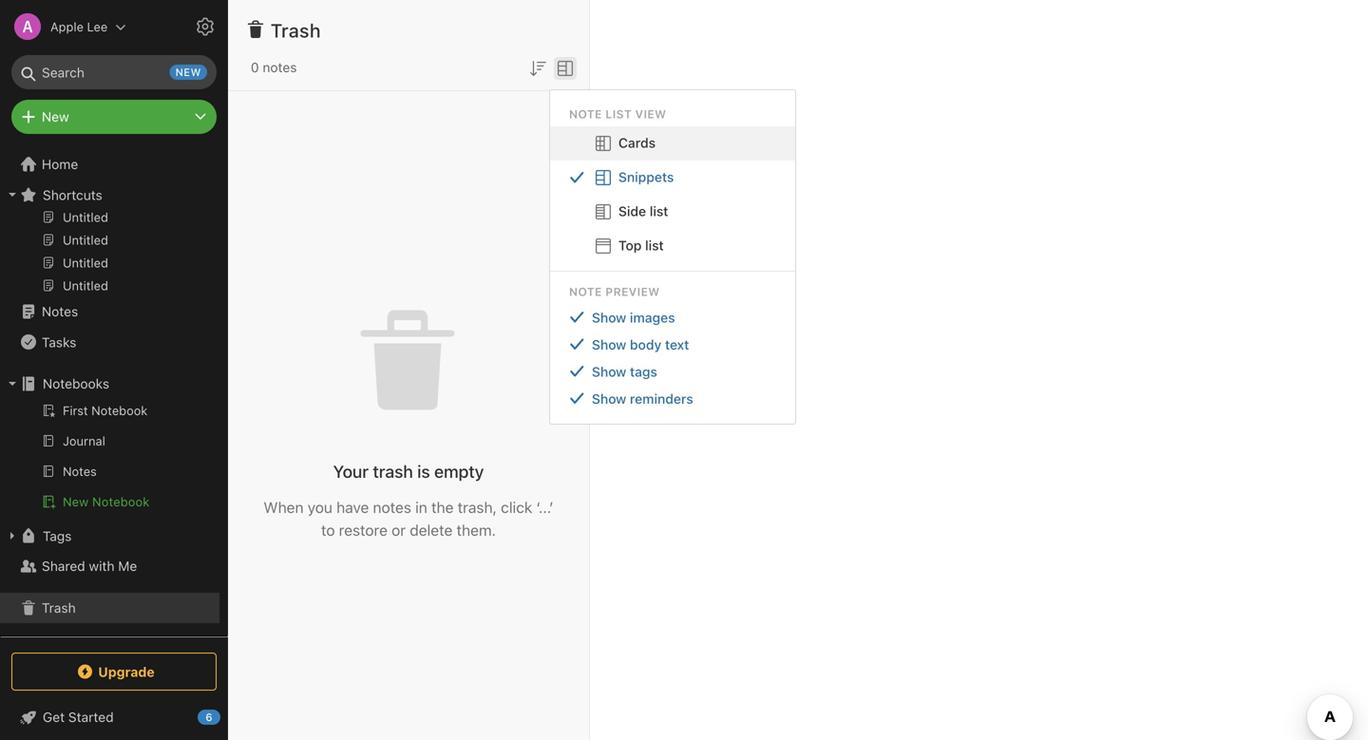 Task type: locate. For each thing, give the bounding box(es) containing it.
show left the tags
[[592, 364, 627, 379]]

notes
[[65, 166, 99, 181], [42, 304, 78, 319]]

shared with me
[[42, 558, 137, 574]]

get started
[[43, 709, 114, 725]]

0 horizontal spatial notes
[[263, 59, 297, 75]]

1 horizontal spatial trash
[[271, 19, 321, 41]]

trash
[[271, 19, 321, 41], [42, 600, 76, 616]]

1 vertical spatial list
[[645, 238, 664, 253]]

new button
[[11, 100, 217, 134]]

expand notebooks image
[[5, 376, 20, 392]]

show tags link
[[550, 358, 795, 385]]

top list link
[[550, 229, 795, 263]]

apple
[[50, 19, 84, 34]]

1 vertical spatial trash
[[42, 600, 76, 616]]

new
[[42, 109, 69, 124], [63, 495, 89, 509]]

2 dropdown list menu from the top
[[550, 304, 795, 412]]

show
[[592, 310, 627, 325], [592, 337, 627, 352], [592, 364, 627, 379], [592, 391, 627, 407]]

new
[[175, 66, 201, 78]]

recent notes group
[[0, 49, 220, 304]]

empty
[[434, 461, 484, 482]]

expand tags image
[[5, 528, 20, 544]]

dropdown list menu containing cards
[[550, 126, 795, 263]]

note left list
[[569, 107, 602, 120]]

1 vertical spatial new
[[63, 495, 89, 509]]

note for note list view
[[569, 107, 602, 120]]

top
[[619, 238, 642, 253]]

home link
[[0, 149, 228, 180]]

notes up shortcuts
[[65, 166, 99, 181]]

note left preview
[[569, 285, 602, 298]]

tags button
[[0, 521, 220, 551]]

Account field
[[0, 8, 127, 46]]

new inside button
[[63, 495, 89, 509]]

note window - empty element
[[590, 0, 1369, 740]]

Sort options field
[[526, 55, 549, 80]]

1 dropdown list menu from the top
[[550, 126, 795, 263]]

1 horizontal spatial notes
[[373, 498, 411, 517]]

notebooks link
[[0, 369, 220, 399]]

snippets link
[[550, 160, 795, 195]]

shared with me link
[[0, 551, 220, 582]]

notes up or
[[373, 498, 411, 517]]

notes up tasks
[[42, 304, 78, 319]]

trash down shared
[[42, 600, 76, 616]]

1 vertical spatial notes
[[373, 498, 411, 517]]

shared
[[42, 558, 85, 574]]

side list
[[619, 203, 669, 219]]

them.
[[457, 521, 496, 539]]

1 vertical spatial dropdown list menu
[[550, 304, 795, 412]]

View options field
[[549, 55, 577, 80]]

note
[[569, 107, 602, 120], [569, 285, 602, 298]]

note for note preview
[[569, 285, 602, 298]]

0 vertical spatial notes
[[65, 166, 99, 181]]

home
[[42, 156, 78, 172]]

list right side
[[650, 203, 669, 219]]

1 vertical spatial note
[[569, 285, 602, 298]]

list
[[650, 203, 669, 219], [645, 238, 664, 253]]

0 vertical spatial note
[[569, 107, 602, 120]]

0 vertical spatial dropdown list menu
[[550, 126, 795, 263]]

started
[[68, 709, 114, 725]]

show images
[[592, 310, 675, 325]]

notes
[[263, 59, 297, 75], [373, 498, 411, 517]]

me
[[118, 558, 137, 574]]

show tags
[[592, 364, 658, 379]]

new search field
[[25, 55, 207, 89]]

view
[[635, 107, 667, 120]]

trash link
[[0, 593, 220, 623]]

notes inside when you have notes in the trash, click '...' to restore or delete them.
[[373, 498, 411, 517]]

trash up 0 notes
[[271, 19, 321, 41]]

show down show tags
[[592, 391, 627, 407]]

show for show tags
[[592, 364, 627, 379]]

note list element
[[228, 0, 590, 740]]

tags
[[43, 528, 72, 544]]

get
[[43, 709, 65, 725]]

list for top list
[[645, 238, 664, 253]]

upgrade
[[98, 664, 155, 680]]

preview
[[606, 285, 660, 298]]

new up "home" at the left top of the page
[[42, 109, 69, 124]]

with
[[89, 558, 115, 574]]

text
[[665, 337, 689, 352]]

dropdown list menu containing show images
[[550, 304, 795, 412]]

2 show from the top
[[592, 337, 627, 352]]

notes right the 0
[[263, 59, 297, 75]]

recent notes
[[22, 166, 99, 181]]

show body text link
[[550, 331, 795, 358]]

dropdown list menu
[[550, 126, 795, 263], [550, 304, 795, 412]]

trash
[[373, 461, 413, 482]]

show down note preview
[[592, 310, 627, 325]]

1 note from the top
[[569, 107, 602, 120]]

new inside popup button
[[42, 109, 69, 124]]

3 show from the top
[[592, 364, 627, 379]]

notes link
[[0, 297, 220, 327]]

the
[[431, 498, 454, 517]]

0 vertical spatial new
[[42, 109, 69, 124]]

or
[[392, 521, 406, 539]]

0 vertical spatial trash
[[271, 19, 321, 41]]

new up tags
[[63, 495, 89, 509]]

trash,
[[458, 498, 497, 517]]

images
[[630, 310, 675, 325]]

1 show from the top
[[592, 310, 627, 325]]

list right top
[[645, 238, 664, 253]]

4 show from the top
[[592, 391, 627, 407]]

side
[[619, 203, 646, 219]]

shortcuts
[[43, 187, 102, 203]]

0 vertical spatial list
[[650, 203, 669, 219]]

show body text
[[592, 337, 689, 352]]

body
[[630, 337, 662, 352]]

show up show tags
[[592, 337, 627, 352]]

notes inside group
[[65, 166, 99, 181]]

note preview
[[569, 285, 660, 298]]

tree
[[0, 19, 228, 636]]

2 note from the top
[[569, 285, 602, 298]]



Task type: describe. For each thing, give the bounding box(es) containing it.
new for new
[[42, 109, 69, 124]]

new notebook group
[[0, 399, 220, 521]]

show for show reminders
[[592, 391, 627, 407]]

you
[[308, 498, 333, 517]]

trash inside "note list" element
[[271, 19, 321, 41]]

delete
[[410, 521, 453, 539]]

your
[[333, 461, 369, 482]]

reminders
[[630, 391, 693, 407]]

lee
[[87, 19, 108, 34]]

0 vertical spatial notes
[[263, 59, 297, 75]]

0 notes
[[251, 59, 297, 75]]

show reminders link
[[550, 385, 795, 412]]

0
[[251, 59, 259, 75]]

snippets
[[619, 169, 674, 185]]

tags
[[630, 364, 658, 379]]

show reminders
[[592, 391, 693, 407]]

list
[[606, 107, 632, 120]]

new notebook
[[63, 495, 150, 509]]

cards
[[619, 135, 656, 151]]

show for show images
[[592, 310, 627, 325]]

Help and Learning task checklist field
[[0, 702, 228, 733]]

top list
[[619, 238, 664, 253]]

tasks button
[[0, 327, 220, 357]]

side list link
[[550, 195, 795, 229]]

new notebook button
[[0, 490, 220, 513]]

0 horizontal spatial trash
[[42, 600, 76, 616]]

cards menu item
[[550, 126, 795, 160]]

have
[[337, 498, 369, 517]]

show images link
[[550, 304, 795, 331]]

settings image
[[194, 15, 217, 38]]

recent
[[22, 166, 62, 181]]

when you have notes in the trash, click '...' to restore or delete them.
[[264, 498, 554, 539]]

tasks
[[42, 334, 76, 350]]

note list view
[[569, 107, 667, 120]]

to
[[321, 521, 335, 539]]

'...'
[[536, 498, 554, 517]]

tree containing home
[[0, 19, 228, 636]]

cards link
[[550, 126, 795, 160]]

shortcuts button
[[0, 180, 220, 210]]

Search text field
[[25, 55, 203, 89]]

6
[[206, 711, 213, 724]]

in
[[415, 498, 427, 517]]

apple lee
[[50, 19, 108, 34]]

new for new notebook
[[63, 495, 89, 509]]

upgrade button
[[11, 653, 217, 691]]

1 vertical spatial notes
[[42, 304, 78, 319]]

click to collapse image
[[221, 705, 235, 728]]

notebooks
[[43, 376, 109, 392]]

list for side list
[[650, 203, 669, 219]]

show for show body text
[[592, 337, 627, 352]]

notebook
[[92, 495, 150, 509]]

click
[[501, 498, 532, 517]]

when
[[264, 498, 304, 517]]

restore
[[339, 521, 388, 539]]

your trash is empty
[[333, 461, 484, 482]]

is
[[417, 461, 430, 482]]



Task type: vqa. For each thing, say whether or not it's contained in the screenshot.
second tab list from the top of the page
no



